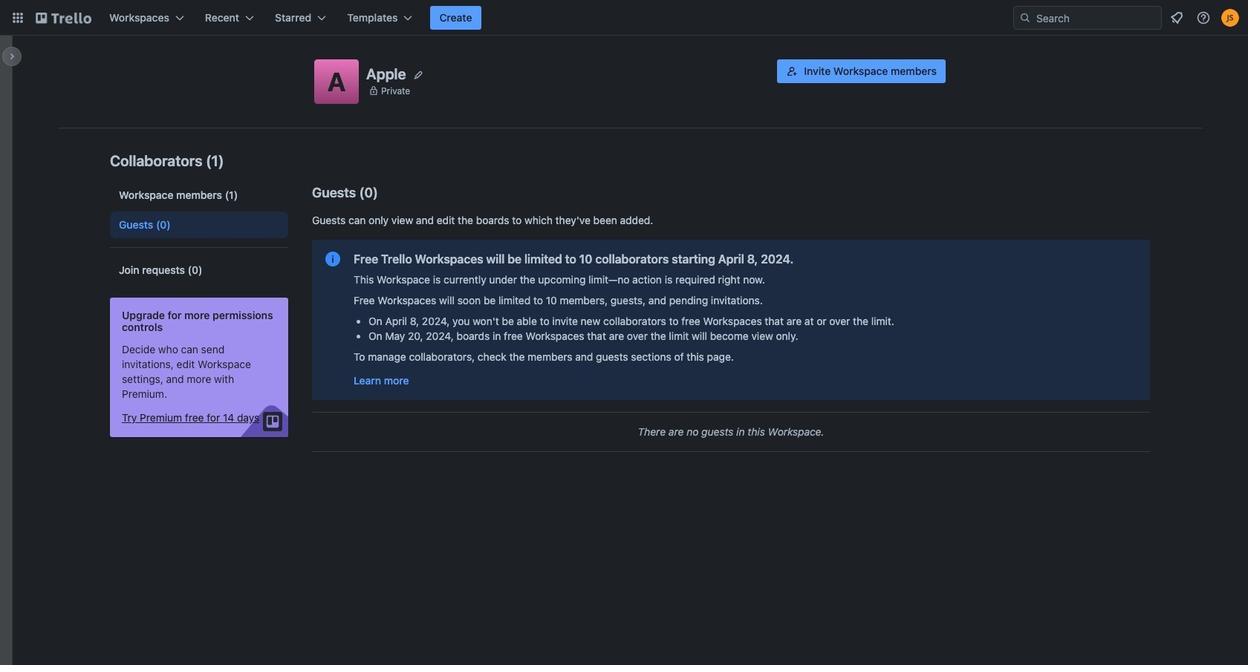 Task type: describe. For each thing, give the bounding box(es) containing it.
john smith (johnsmith38824343) image
[[1222, 9, 1240, 27]]

Search field
[[1031, 7, 1161, 28]]



Task type: vqa. For each thing, say whether or not it's contained in the screenshot.
the Primary element
yes



Task type: locate. For each thing, give the bounding box(es) containing it.
0 notifications image
[[1168, 9, 1186, 27]]

search image
[[1020, 12, 1031, 24]]

open information menu image
[[1196, 10, 1211, 25]]

back to home image
[[36, 6, 91, 30]]

primary element
[[0, 0, 1248, 36]]



